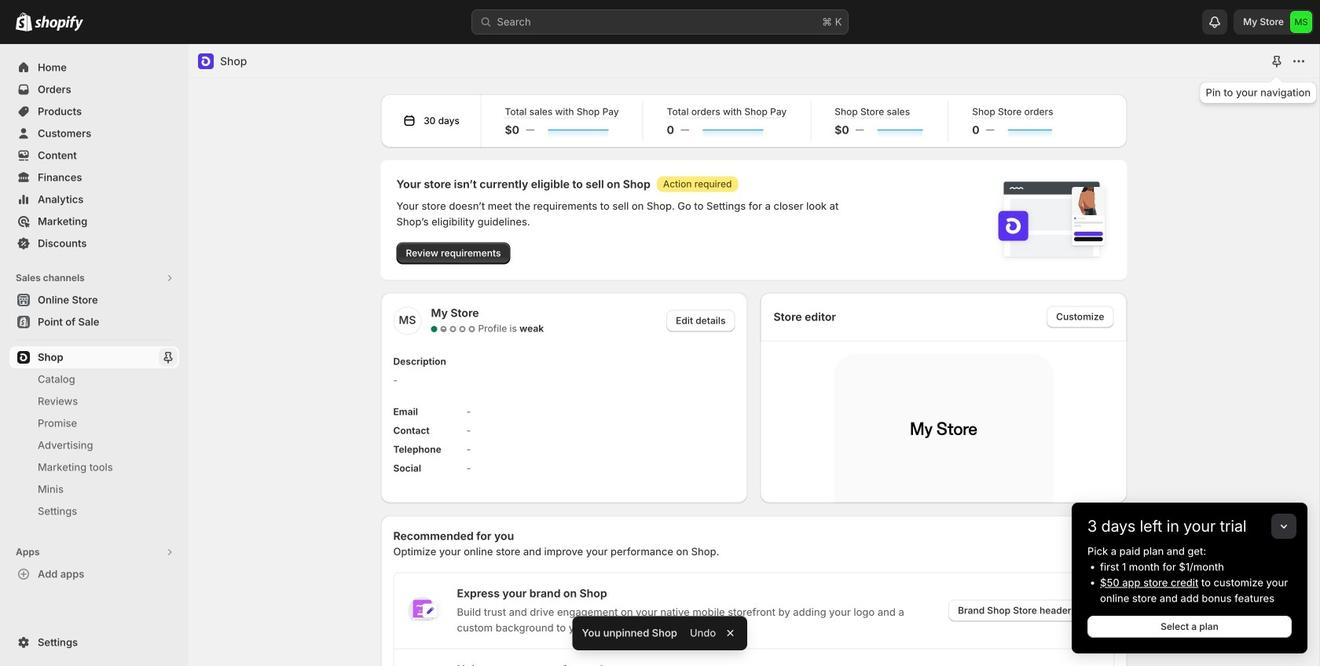 Task type: locate. For each thing, give the bounding box(es) containing it.
shopify image
[[16, 12, 32, 31], [35, 16, 83, 31]]

fullscreen dialog
[[189, 44, 1320, 667]]

icon for shop image
[[198, 53, 214, 69]]



Task type: vqa. For each thing, say whether or not it's contained in the screenshot.
My Store image
yes



Task type: describe. For each thing, give the bounding box(es) containing it.
my store image
[[1291, 11, 1313, 33]]

0 horizontal spatial shopify image
[[16, 12, 32, 31]]

1 horizontal spatial shopify image
[[35, 16, 83, 31]]



